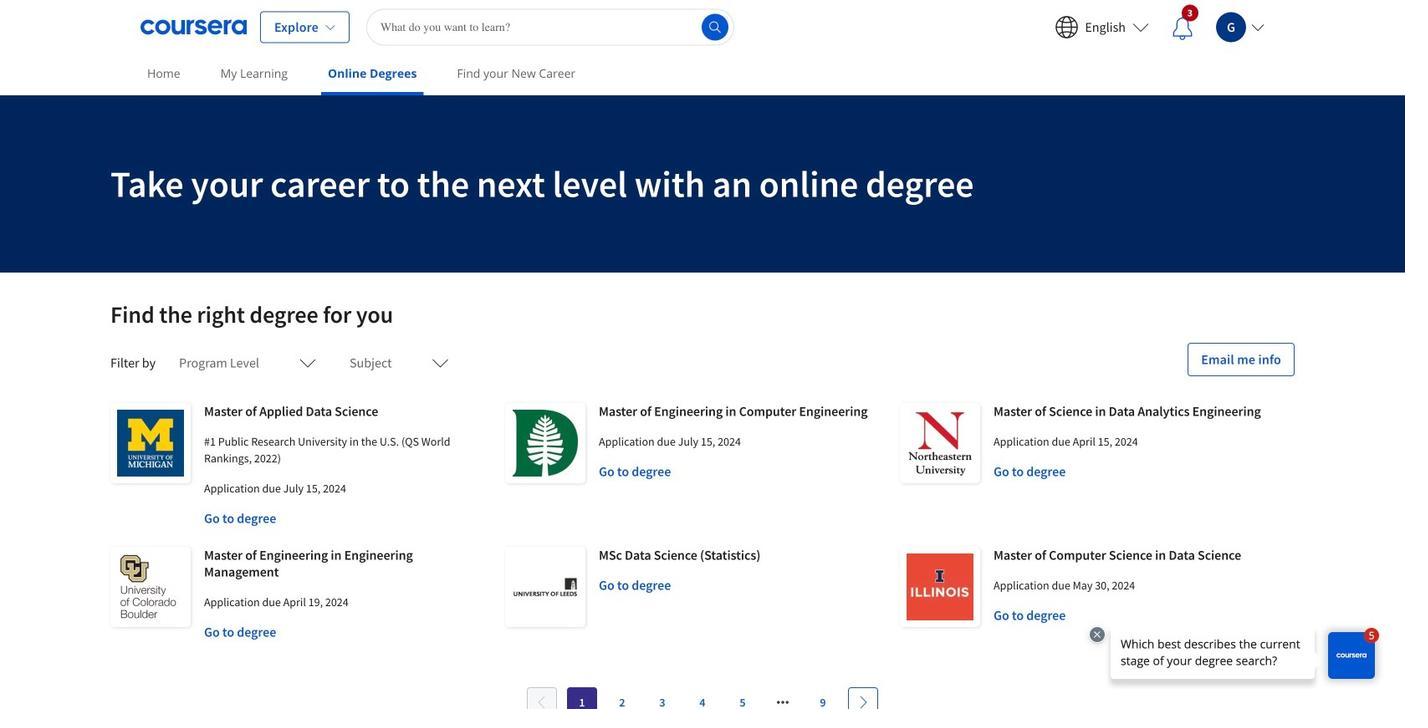 Task type: vqa. For each thing, say whether or not it's contained in the screenshot.
what do you want to learn? Text Field on the top of the page
yes



Task type: describe. For each thing, give the bounding box(es) containing it.
university of colorado boulder image
[[110, 547, 191, 628]]

university of illinois at urbana-champaign image
[[900, 547, 981, 628]]

university of michigan image
[[110, 403, 191, 484]]

What do you want to learn? text field
[[366, 9, 735, 46]]

go to next page image
[[857, 696, 870, 710]]

coursera image
[[141, 14, 247, 41]]

dartmouth college image
[[505, 403, 586, 484]]



Task type: locate. For each thing, give the bounding box(es) containing it.
None search field
[[366, 9, 735, 46]]

university of leeds image
[[505, 547, 586, 628]]

northeastern university image
[[900, 403, 981, 484]]



